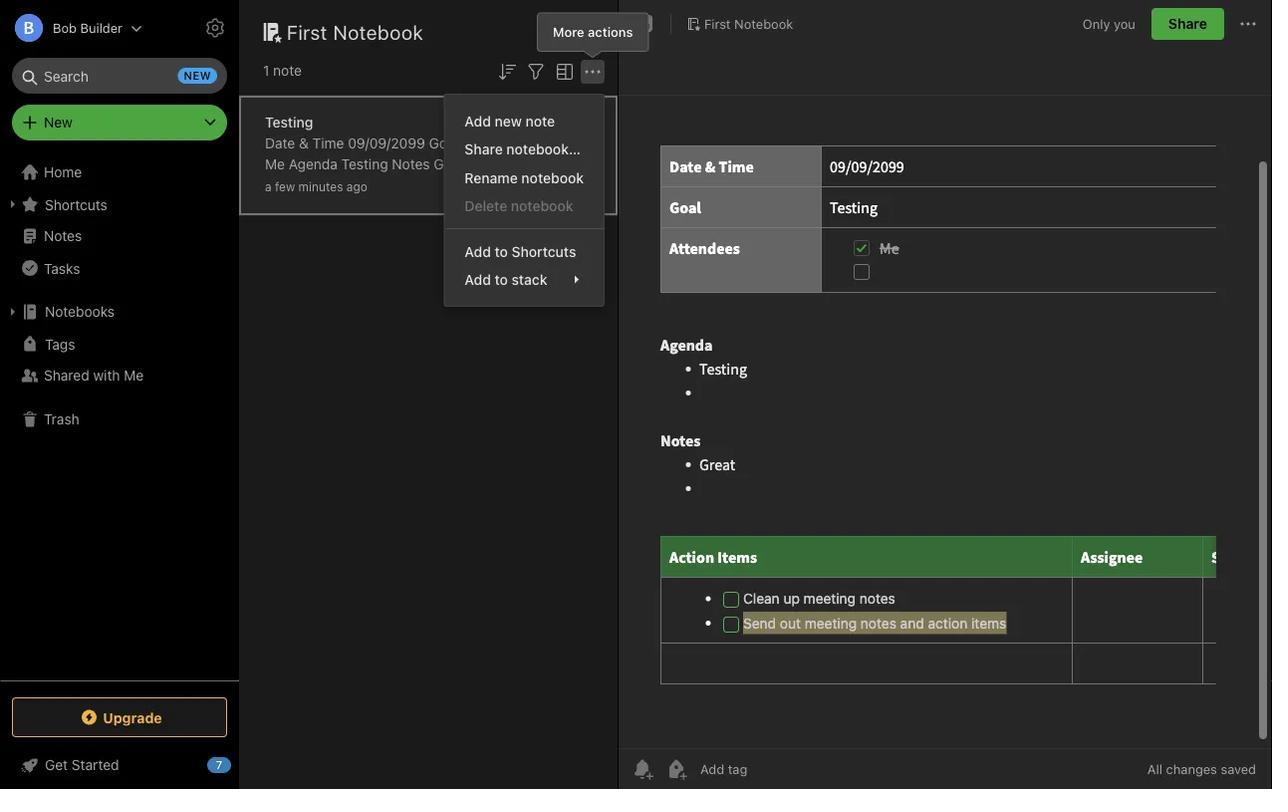 Task type: locate. For each thing, give the bounding box(es) containing it.
first
[[705, 16, 731, 31], [287, 20, 328, 43]]

new button
[[12, 105, 227, 141]]

share notebook…
[[465, 141, 581, 157]]

0 vertical spatial notebook
[[522, 169, 584, 186]]

meeting down "great" in the top left of the page
[[433, 177, 485, 193]]

share inside dropdown list menu
[[465, 141, 503, 157]]

1 vertical spatial notebook
[[511, 198, 574, 214]]

home link
[[0, 156, 239, 188]]

action
[[473, 156, 514, 172]]

3 add from the top
[[465, 271, 491, 288]]

more actions image
[[1237, 12, 1261, 36], [581, 60, 605, 84]]

2 vertical spatial testing
[[341, 156, 388, 172]]

click to collapse image
[[232, 752, 247, 776]]

testing
[[265, 114, 313, 131], [462, 135, 509, 151], [341, 156, 388, 172]]

add up action
[[465, 112, 491, 129]]

1 vertical spatial more actions image
[[581, 60, 605, 84]]

0 vertical spatial note
[[273, 62, 302, 79]]

1 horizontal spatial shortcuts
[[512, 243, 576, 259]]

to inside field
[[495, 271, 508, 288]]

settings image
[[203, 16, 227, 40]]

0 horizontal spatial notes
[[44, 228, 82, 244]]

bob builder
[[53, 20, 123, 35]]

attendees
[[513, 135, 578, 151]]

1 horizontal spatial notes
[[392, 156, 430, 172]]

1 to from the top
[[495, 243, 508, 259]]

note
[[273, 62, 302, 79], [526, 112, 555, 129]]

status
[[327, 177, 369, 193]]

to for shortcuts
[[495, 243, 508, 259]]

date & time 09/09/2099 goal testing attendees me agenda testing notes great action items assignee status clean up meeting notes send out meeting notes and actio...
[[265, 135, 586, 214]]

add inside "link"
[[465, 243, 491, 259]]

only
[[1083, 16, 1111, 31]]

Help and Learning task checklist field
[[0, 749, 239, 781]]

notes up "tasks"
[[44, 228, 82, 244]]

minutes
[[299, 180, 343, 194]]

to up add to stack
[[495, 243, 508, 259]]

notes up delete notebook
[[489, 177, 525, 193]]

me down date
[[265, 156, 285, 172]]

notebook
[[522, 169, 584, 186], [511, 198, 574, 214]]

expand notebooks image
[[5, 304, 21, 320]]

notebook inside button
[[735, 16, 794, 31]]

0 horizontal spatial notebook
[[333, 20, 424, 43]]

1 horizontal spatial notebook
[[735, 16, 794, 31]]

1 horizontal spatial first notebook
[[705, 16, 794, 31]]

trash
[[44, 411, 79, 428]]

1 vertical spatial share
[[465, 141, 503, 157]]

add inside field
[[465, 271, 491, 288]]

more actions image right the 'share' button
[[1237, 12, 1261, 36]]

more actions field inside note window element
[[1237, 8, 1261, 40]]

bob
[[53, 20, 77, 35]]

more actions field right view options field
[[581, 58, 605, 84]]

1 add from the top
[[465, 112, 491, 129]]

shortcuts up stack
[[512, 243, 576, 259]]

trash link
[[0, 404, 238, 435]]

shortcuts down home
[[45, 196, 107, 213]]

0 vertical spatial notes
[[392, 156, 430, 172]]

share
[[1169, 15, 1208, 32], [465, 141, 503, 157]]

0 vertical spatial testing
[[265, 114, 313, 131]]

actio...
[[388, 198, 432, 214]]

0 horizontal spatial more actions field
[[581, 58, 605, 84]]

add
[[465, 112, 491, 129], [465, 243, 491, 259], [465, 271, 491, 288]]

shortcuts
[[45, 196, 107, 213], [512, 243, 576, 259]]

actions
[[588, 24, 633, 39]]

1 vertical spatial me
[[124, 367, 144, 384]]

1
[[263, 62, 269, 79]]

notes link
[[0, 220, 238, 252]]

1 horizontal spatial new
[[495, 112, 522, 129]]

2 vertical spatial add
[[465, 271, 491, 288]]

notebook for rename notebook
[[522, 169, 584, 186]]

first up the 1 note
[[287, 20, 328, 43]]

add down add to shortcuts
[[465, 271, 491, 288]]

&
[[299, 135, 309, 151]]

notebooks link
[[0, 296, 238, 328]]

1 horizontal spatial notes
[[489, 177, 525, 193]]

0 horizontal spatial share
[[465, 141, 503, 157]]

started
[[72, 757, 119, 773]]

new down settings image
[[184, 69, 211, 82]]

new
[[184, 69, 211, 82], [495, 112, 522, 129]]

first right expand note 'icon'
[[705, 16, 731, 31]]

all changes saved
[[1148, 762, 1257, 777]]

1 horizontal spatial meeting
[[433, 177, 485, 193]]

delete notebook
[[465, 198, 574, 214]]

to
[[495, 243, 508, 259], [495, 271, 508, 288]]

0 horizontal spatial note
[[273, 62, 302, 79]]

1 vertical spatial new
[[495, 112, 522, 129]]

get started
[[45, 757, 119, 773]]

share notebook… link
[[445, 135, 604, 163]]

2 add from the top
[[465, 243, 491, 259]]

1 vertical spatial add
[[465, 243, 491, 259]]

more actions
[[553, 24, 633, 39]]

notes
[[489, 177, 525, 193], [321, 198, 357, 214]]

notebook for delete notebook
[[511, 198, 574, 214]]

2 to from the top
[[495, 271, 508, 288]]

1 horizontal spatial testing
[[341, 156, 388, 172]]

all
[[1148, 762, 1163, 777]]

1 vertical spatial note
[[526, 112, 555, 129]]

testing up 'ago'
[[341, 156, 388, 172]]

only you
[[1083, 16, 1136, 31]]

share inside button
[[1169, 15, 1208, 32]]

Add to stack field
[[445, 265, 604, 294]]

More actions field
[[1237, 8, 1261, 40], [581, 58, 605, 84]]

0 vertical spatial more actions image
[[1237, 12, 1261, 36]]

assignee
[[265, 177, 324, 193]]

notes
[[392, 156, 430, 172], [44, 228, 82, 244]]

notebooks
[[45, 303, 115, 320]]

clean
[[372, 177, 409, 193]]

first notebook
[[705, 16, 794, 31], [287, 20, 424, 43]]

share up rename
[[465, 141, 503, 157]]

notes up up
[[392, 156, 430, 172]]

first inside button
[[705, 16, 731, 31]]

1 horizontal spatial note
[[526, 112, 555, 129]]

me right with
[[124, 367, 144, 384]]

1 horizontal spatial more actions image
[[1237, 12, 1261, 36]]

a
[[265, 180, 272, 194]]

rename notebook link
[[445, 163, 604, 192]]

0 vertical spatial shortcuts
[[45, 196, 107, 213]]

notes down status
[[321, 198, 357, 214]]

1 horizontal spatial first
[[705, 16, 731, 31]]

0 vertical spatial new
[[184, 69, 211, 82]]

0 vertical spatial to
[[495, 243, 508, 259]]

add to shortcuts link
[[445, 237, 604, 265]]

1 vertical spatial to
[[495, 271, 508, 288]]

meeting down few
[[265, 198, 317, 214]]

Sort options field
[[495, 58, 519, 84]]

notebook
[[735, 16, 794, 31], [333, 20, 424, 43]]

upgrade
[[103, 709, 162, 726]]

0 vertical spatial me
[[265, 156, 285, 172]]

items
[[518, 156, 553, 172]]

1 horizontal spatial share
[[1169, 15, 1208, 32]]

0 vertical spatial share
[[1169, 15, 1208, 32]]

more actions tooltip
[[537, 12, 649, 59]]

more actions field right the 'share' button
[[1237, 8, 1261, 40]]

0 horizontal spatial shortcuts
[[45, 196, 107, 213]]

0 vertical spatial more actions field
[[1237, 8, 1261, 40]]

note right 1
[[273, 62, 302, 79]]

share right you
[[1169, 15, 1208, 32]]

to left stack
[[495, 271, 508, 288]]

tree
[[0, 156, 239, 680]]

and
[[361, 198, 385, 214]]

2 horizontal spatial testing
[[462, 135, 509, 151]]

0 vertical spatial add
[[465, 112, 491, 129]]

1 horizontal spatial me
[[265, 156, 285, 172]]

Account field
[[0, 8, 143, 48]]

0 horizontal spatial first
[[287, 20, 328, 43]]

send
[[529, 177, 562, 193]]

add up add to stack
[[465, 243, 491, 259]]

me
[[265, 156, 285, 172], [124, 367, 144, 384]]

0 horizontal spatial new
[[184, 69, 211, 82]]

shortcuts inside button
[[45, 196, 107, 213]]

tasks
[[44, 260, 80, 276]]

0 horizontal spatial notes
[[321, 198, 357, 214]]

add filters image
[[524, 60, 548, 84]]

first notebook inside button
[[705, 16, 794, 31]]

builder
[[80, 20, 123, 35]]

more actions image right view options field
[[581, 60, 605, 84]]

to inside "link"
[[495, 243, 508, 259]]

add new note link
[[445, 106, 604, 135]]

testing up action
[[462, 135, 509, 151]]

new up 'share notebook…'
[[495, 112, 522, 129]]

share for share notebook…
[[465, 141, 503, 157]]

saved
[[1221, 762, 1257, 777]]

notes inside "link"
[[44, 228, 82, 244]]

1 vertical spatial notes
[[44, 228, 82, 244]]

note up attendees
[[526, 112, 555, 129]]

great
[[434, 156, 469, 172]]

meeting
[[433, 177, 485, 193], [265, 198, 317, 214]]

0 horizontal spatial first notebook
[[287, 20, 424, 43]]

1 vertical spatial shortcuts
[[512, 243, 576, 259]]

add to stack link
[[445, 265, 604, 294]]

1 horizontal spatial more actions field
[[1237, 8, 1261, 40]]

testing up date
[[265, 114, 313, 131]]

0 horizontal spatial meeting
[[265, 198, 317, 214]]

View options field
[[548, 58, 577, 84]]

0 vertical spatial notes
[[489, 177, 525, 193]]



Task type: vqa. For each thing, say whether or not it's contained in the screenshot.
a few minutes ago
yes



Task type: describe. For each thing, give the bounding box(es) containing it.
date
[[265, 135, 295, 151]]

1 vertical spatial notes
[[321, 198, 357, 214]]

to for stack
[[495, 271, 508, 288]]

add new note
[[465, 112, 555, 129]]

expand note image
[[633, 12, 657, 36]]

0 horizontal spatial testing
[[265, 114, 313, 131]]

7
[[216, 759, 222, 772]]

new
[[44, 114, 73, 131]]

a few minutes ago
[[265, 180, 368, 194]]

tags
[[45, 336, 75, 352]]

add for add to shortcuts
[[465, 243, 491, 259]]

delete notebook link
[[445, 192, 604, 220]]

1 note
[[263, 62, 302, 79]]

you
[[1114, 16, 1136, 31]]

1 vertical spatial meeting
[[265, 198, 317, 214]]

agenda
[[289, 156, 338, 172]]

Add tag field
[[699, 761, 848, 778]]

add for add to stack
[[465, 271, 491, 288]]

new inside new search box
[[184, 69, 211, 82]]

Search text field
[[26, 58, 213, 94]]

with
[[93, 367, 120, 384]]

time
[[313, 135, 344, 151]]

out
[[565, 177, 586, 193]]

tags button
[[0, 328, 238, 360]]

1 vertical spatial testing
[[462, 135, 509, 151]]

stack
[[512, 271, 548, 288]]

up
[[413, 177, 429, 193]]

rename notebook
[[465, 169, 584, 186]]

notebook…
[[507, 141, 581, 157]]

share button
[[1152, 8, 1225, 40]]

more
[[553, 24, 585, 39]]

new search field
[[26, 58, 217, 94]]

note inside dropdown list menu
[[526, 112, 555, 129]]

add for add new note
[[465, 112, 491, 129]]

1 vertical spatial more actions field
[[581, 58, 605, 84]]

goal
[[429, 135, 458, 151]]

dropdown list menu
[[445, 106, 604, 294]]

0 horizontal spatial more actions image
[[581, 60, 605, 84]]

tree containing home
[[0, 156, 239, 680]]

0 horizontal spatial me
[[124, 367, 144, 384]]

few
[[275, 180, 295, 194]]

delete
[[465, 198, 508, 214]]

rename
[[465, 169, 518, 186]]

0 vertical spatial meeting
[[433, 177, 485, 193]]

add tag image
[[665, 757, 689, 781]]

ago
[[347, 180, 368, 194]]

shared with me link
[[0, 360, 238, 392]]

Add filters field
[[524, 58, 548, 84]]

add to shortcuts
[[465, 243, 576, 259]]

first notebook button
[[680, 10, 801, 38]]

tasks button
[[0, 252, 238, 284]]

shortcuts button
[[0, 188, 238, 220]]

shared
[[44, 367, 89, 384]]

new inside add new note link
[[495, 112, 522, 129]]

add to stack
[[465, 271, 548, 288]]

shared with me
[[44, 367, 144, 384]]

changes
[[1167, 762, 1218, 777]]

notes inside date & time 09/09/2099 goal testing attendees me agenda testing notes great action items assignee status clean up meeting notes send out meeting notes and actio...
[[392, 156, 430, 172]]

get
[[45, 757, 68, 773]]

upgrade button
[[12, 698, 227, 737]]

home
[[44, 164, 82, 180]]

add a reminder image
[[631, 757, 655, 781]]

me inside date & time 09/09/2099 goal testing attendees me agenda testing notes great action items assignee status clean up meeting notes send out meeting notes and actio...
[[265, 156, 285, 172]]

shortcuts inside "link"
[[512, 243, 576, 259]]

share for share
[[1169, 15, 1208, 32]]

note window element
[[619, 0, 1273, 789]]

Note Editor text field
[[619, 96, 1273, 748]]

09/09/2099
[[348, 135, 425, 151]]



